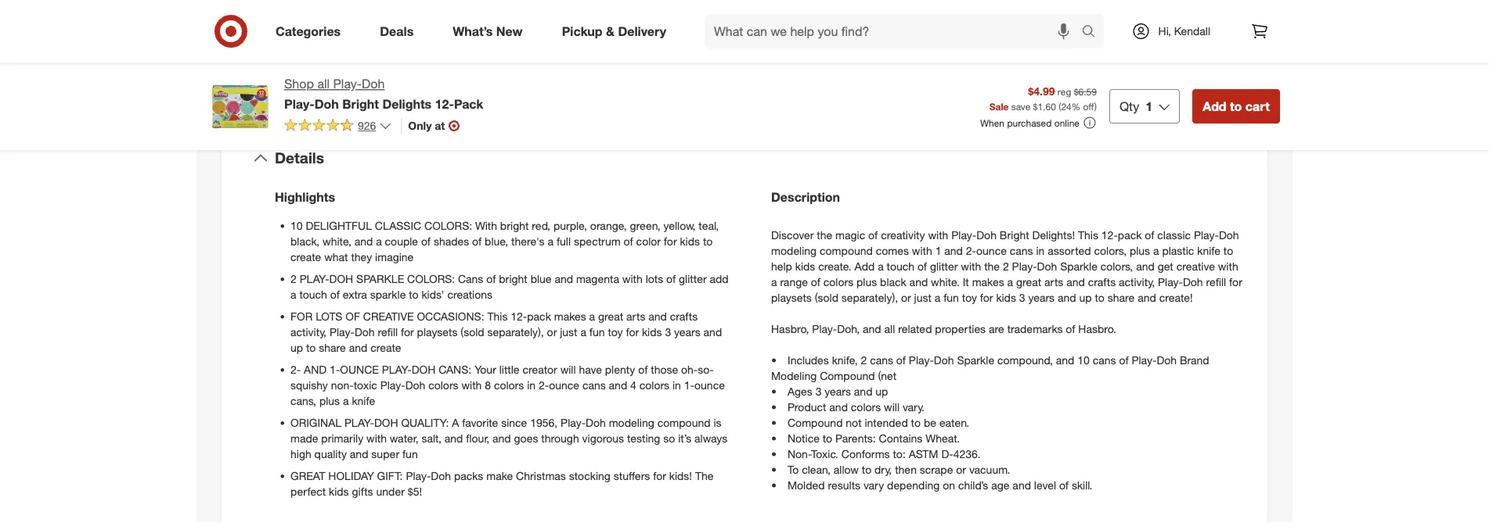 Task type: locate. For each thing, give the bounding box(es) containing it.
plus
[[1130, 244, 1150, 258], [857, 275, 877, 289], [319, 394, 340, 408]]

1 horizontal spatial or
[[901, 291, 911, 304]]

since
[[501, 416, 527, 430]]

kids inside great holiday gift: play-doh packs make christmas stocking stuffers for kids! the perfect kids gifts under $5!
[[329, 485, 349, 499]]

colors, left the get
[[1101, 259, 1133, 273]]

doh down "hasbro, play-doh, and all related properties are trademarks of hasbro."
[[934, 353, 954, 367]]

colors down the little
[[494, 378, 524, 392]]

12- up at
[[435, 96, 454, 111]]

doh inside original play-doh quality: a favorite since 1956, play-doh modeling compound is made primarily with water, salt, and flour, and goes through vigorous testing so it's always high quality and super fun
[[374, 416, 398, 430]]

a up imagine
[[376, 234, 382, 248]]

1 horizontal spatial this
[[1078, 228, 1098, 242]]

save
[[1011, 101, 1030, 112]]

1 horizontal spatial separately),
[[842, 291, 898, 304]]

play- up the through
[[561, 416, 586, 430]]

0 horizontal spatial toy
[[608, 325, 623, 339]]

modeling inside original play-doh quality: a favorite since 1956, play-doh modeling compound is made primarily with water, salt, and flour, and goes through vigorous testing so it's always high quality and super fun
[[609, 416, 654, 430]]

0 vertical spatial colors:
[[424, 219, 472, 232]]

pack
[[454, 96, 483, 111]]

vigorous
[[582, 432, 624, 445]]

0 vertical spatial knife
[[1197, 244, 1221, 258]]

2- up 'it'
[[966, 244, 976, 258]]

kids up those
[[642, 325, 662, 339]]

1 horizontal spatial share
[[1108, 291, 1135, 304]]

cans down have
[[582, 378, 606, 392]]

0 horizontal spatial create
[[290, 250, 321, 264]]

in down the delights!
[[1036, 244, 1045, 258]]

years up 'trademarks'
[[1028, 291, 1055, 304]]

will inside • includes knife, 2 cans of play-doh sparkle compound, and 10 cans of play-doh brand modeling compound (net • ages 3 years and up • product and colors will vary. • compound not intended to be eaten. • notice to parents: contains wheat. • non-toxic. conforms to: astm d-4236. • to clean, allow to dry, then scrape or vacuum. • molded results vary depending on child's age and level of skill.
[[884, 400, 900, 414]]

1 vertical spatial makes
[[554, 310, 586, 323]]

1 horizontal spatial just
[[914, 291, 932, 304]]

926 link
[[284, 118, 392, 136]]

0 vertical spatial great
[[1016, 275, 1041, 289]]

crafts up oh-
[[670, 310, 698, 323]]

10 up black,
[[290, 219, 303, 232]]

0 vertical spatial makes
[[972, 275, 1004, 289]]

kendall
[[1174, 24, 1210, 38]]

8
[[485, 378, 491, 392]]

and down compound
[[854, 385, 873, 398]]

cans
[[1010, 244, 1033, 258], [870, 353, 893, 367], [1093, 353, 1116, 367], [582, 378, 606, 392]]

cans inside 2- and 1-ounce play-doh cans: your little creator will have plenty of those oh-so- squishy non-toxic play-doh colors with 8 colors in 2-ounce cans and 4 colors in 1-ounce cans, plus a knife
[[582, 378, 606, 392]]

in for 2-
[[527, 378, 536, 392]]

to
[[1230, 99, 1242, 114], [703, 234, 713, 248], [1224, 244, 1233, 258], [409, 288, 419, 301], [1095, 291, 1105, 304], [306, 341, 316, 355], [911, 416, 921, 430], [823, 432, 832, 445], [862, 463, 872, 477]]

of inside 2- and 1-ounce play-doh cans: your little creator will have plenty of those oh-so- squishy non-toxic play-doh colors with 8 colors in 2-ounce cans and 4 colors in 1-ounce cans, plus a knife
[[638, 363, 648, 376]]

a up for
[[290, 288, 296, 301]]

just inside the discover the magic of creativity with play-doh bright delights! this 12-pack of classic play-doh modeling compound comes with 1 and 2-ounce cans in assorted colors, plus a plastic knife to help kids create. add a touch of glitter with the 2 play-doh sparkle colors, and get creative with a range of colors plus black and white. it makes a great arts and crafts activity, play-doh refill for playsets (sold separately), or just a fun toy for kids 3 years and up to share and create!
[[914, 291, 932, 304]]

1 vertical spatial (sold
[[461, 325, 484, 339]]

2 horizontal spatial doh
[[412, 363, 436, 376]]

occasions:
[[417, 310, 484, 323]]

colors: up shades
[[424, 219, 472, 232]]

1 horizontal spatial fun
[[589, 325, 605, 339]]

(sold inside for lots of creative occasions: this 12-pack makes a great arts and crafts activity, play-doh refill for playsets (sold separately), or just a fun toy for kids 3 years and up to share and create
[[461, 325, 484, 339]]

1 vertical spatial 1-
[[684, 378, 694, 392]]

categories link
[[262, 14, 360, 49]]

categories
[[276, 24, 341, 39]]

of right range
[[811, 275, 820, 289]]

1 horizontal spatial glitter
[[930, 259, 958, 273]]

1 horizontal spatial refill
[[1206, 275, 1226, 289]]

colors, right assorted
[[1094, 244, 1127, 258]]

discover
[[771, 228, 814, 242]]

play- inside 2- and 1-ounce play-doh cans: your little creator will have plenty of those oh-so- squishy non-toxic play-doh colors with 8 colors in 2-ounce cans and 4 colors in 1-ounce cans, plus a knife
[[382, 363, 412, 376]]

2 vertical spatial plus
[[319, 394, 340, 408]]

1 horizontal spatial makes
[[972, 275, 1004, 289]]

great
[[1016, 275, 1041, 289], [598, 310, 623, 323]]

plus down non-
[[319, 394, 340, 408]]

1956,
[[530, 416, 558, 430]]

ounce inside the discover the magic of creativity with play-doh bright delights! this 12-pack of classic play-doh modeling compound comes with 1 and 2-ounce cans in assorted colors, plus a plastic knife to help kids create. add a touch of glitter with the 2 play-doh sparkle colors, and get creative with a range of colors plus black and white. it makes a great arts and crafts activity, play-doh refill for playsets (sold separately), or just a fun toy for kids 3 years and up to share and create!
[[976, 244, 1007, 258]]

12- right the delights!
[[1101, 228, 1118, 242]]

will
[[560, 363, 576, 376], [884, 400, 900, 414]]

touch up black
[[887, 259, 914, 273]]

squishy
[[290, 378, 328, 392]]

1 vertical spatial separately),
[[487, 325, 544, 339]]

doh up water,
[[374, 416, 398, 430]]

just down the magenta
[[560, 325, 577, 339]]

crafts inside the discover the magic of creativity with play-doh bright delights! this 12-pack of classic play-doh modeling compound comes with 1 and 2-ounce cans in assorted colors, plus a plastic knife to help kids create. add a touch of glitter with the 2 play-doh sparkle colors, and get creative with a range of colors plus black and white. it makes a great arts and crafts activity, play-doh refill for playsets (sold separately), or just a fun toy for kids 3 years and up to share and create!
[[1088, 275, 1116, 289]]

to inside 10 delightful classic colors: with bright red, purple, orange, green, yellow, teal, black, white, and a couple of shades of blue, there's a full spectrum of color for kids to create what they imagine
[[703, 234, 713, 248]]

bright
[[500, 219, 529, 232], [499, 272, 528, 286]]

image gallery element
[[209, 0, 726, 53]]

sale
[[989, 101, 1009, 112]]

1 horizontal spatial will
[[884, 400, 900, 414]]

1 vertical spatial bright
[[1000, 228, 1029, 242]]

1 horizontal spatial pack
[[1118, 228, 1142, 242]]

1 horizontal spatial playsets
[[771, 291, 812, 304]]

clean,
[[802, 463, 831, 477]]

0 horizontal spatial fun
[[402, 447, 418, 461]]

doh left packs at the bottom left
[[431, 469, 451, 483]]

and right blue
[[555, 272, 573, 286]]

stuffers
[[614, 469, 650, 483]]

2 horizontal spatial 12-
[[1101, 228, 1118, 242]]

0 horizontal spatial all
[[317, 76, 330, 92]]

create down creative
[[370, 341, 401, 355]]

years
[[1028, 291, 1055, 304], [674, 325, 700, 339], [825, 385, 851, 398]]

or inside • includes knife, 2 cans of play-doh sparkle compound, and 10 cans of play-doh brand modeling compound (net • ages 3 years and up • product and colors will vary. • compound not intended to be eaten. • notice to parents: contains wheat. • non-toxic. conforms to: astm d-4236. • to clean, allow to dry, then scrape or vacuum. • molded results vary depending on child's age and level of skill.
[[956, 463, 966, 477]]

water,
[[390, 432, 419, 445]]

dry,
[[875, 463, 892, 477]]

1 horizontal spatial 3
[[816, 385, 822, 398]]

details button
[[234, 134, 1255, 183]]

1 vertical spatial doh
[[412, 363, 436, 376]]

1 horizontal spatial (sold
[[815, 291, 838, 304]]

oh-
[[681, 363, 698, 376]]

$6.59
[[1074, 86, 1097, 98]]

in down those
[[673, 378, 681, 392]]

parents:
[[835, 432, 876, 445]]

image of play-doh bright delights 12-pack image
[[209, 75, 272, 138]]

separately), up the little
[[487, 325, 544, 339]]

and right black
[[909, 275, 928, 289]]

qty 1
[[1120, 99, 1153, 114]]

description
[[771, 190, 840, 205]]

1 vertical spatial the
[[984, 259, 1000, 273]]

all left related
[[884, 322, 895, 336]]

1 vertical spatial up
[[290, 341, 303, 355]]

1 horizontal spatial arts
[[1044, 275, 1063, 289]]

play- right toxic
[[380, 378, 405, 392]]

play- inside original play-doh quality: a favorite since 1956, play-doh modeling compound is made primarily with water, salt, and flour, and goes through vigorous testing so it's always high quality and super fun
[[344, 416, 374, 430]]

play- right hasbro,
[[812, 322, 837, 336]]

0 vertical spatial (sold
[[815, 291, 838, 304]]

a down comes on the top
[[878, 259, 884, 273]]

brand
[[1180, 353, 1209, 367]]

1 horizontal spatial up
[[876, 385, 888, 398]]

1 horizontal spatial crafts
[[1088, 275, 1116, 289]]

a down white.
[[935, 291, 941, 304]]

green,
[[630, 219, 661, 232]]

teal,
[[699, 219, 719, 232]]

1 horizontal spatial the
[[984, 259, 1000, 273]]

0 vertical spatial arts
[[1044, 275, 1063, 289]]

kids down holiday
[[329, 485, 349, 499]]

original play-doh quality: a favorite since 1956, play-doh modeling compound is made primarily with water, salt, and flour, and goes through vigorous testing so it's always high quality and super fun
[[290, 416, 728, 461]]

0 horizontal spatial the
[[817, 228, 832, 242]]

0 horizontal spatial up
[[290, 341, 303, 355]]

assorted
[[1048, 244, 1091, 258]]

create.
[[818, 259, 852, 273]]

knife inside 2- and 1-ounce play-doh cans: your little creator will have plenty of those oh-so- squishy non-toxic play-doh colors with 8 colors in 2-ounce cans and 4 colors in 1-ounce cans, plus a knife
[[352, 394, 375, 408]]

2 horizontal spatial up
[[1079, 291, 1092, 304]]

modeling up testing
[[609, 416, 654, 430]]

crafts down assorted
[[1088, 275, 1116, 289]]

play-doh bright delights 12-pack, 5 of 6 image
[[209, 0, 461, 48]]

1 vertical spatial pack
[[527, 310, 551, 323]]

1- up non-
[[330, 363, 340, 376]]

0 vertical spatial the
[[817, 228, 832, 242]]

2 horizontal spatial in
[[1036, 244, 1045, 258]]

to down 'conforms'
[[862, 463, 872, 477]]

• compound
[[771, 416, 843, 430]]

1 vertical spatial modeling
[[609, 416, 654, 430]]

1 horizontal spatial modeling
[[771, 244, 817, 258]]

1 horizontal spatial 10
[[1078, 353, 1090, 367]]

bright inside 10 delightful classic colors: with bright red, purple, orange, green, yellow, teal, black, white, and a couple of shades of blue, there's a full spectrum of color for kids to create what they imagine
[[500, 219, 529, 232]]

the left magic
[[817, 228, 832, 242]]

fun down water,
[[402, 447, 418, 461]]

1 vertical spatial play-
[[382, 363, 412, 376]]

compound up it's
[[657, 416, 711, 430]]

arts inside for lots of creative occasions: this 12-pack makes a great arts and crafts activity, play-doh refill for playsets (sold separately), or just a fun toy for kids 3 years and up to share and create
[[626, 310, 645, 323]]

up inside for lots of creative occasions: this 12-pack makes a great arts and crafts activity, play-doh refill for playsets (sold separately), or just a fun toy for kids 3 years and up to share and create
[[290, 341, 303, 355]]

be
[[924, 416, 936, 430]]

1 vertical spatial touch
[[299, 288, 327, 301]]

of right couple
[[421, 234, 431, 248]]

comes
[[876, 244, 909, 258]]

holiday
[[328, 469, 374, 483]]

kids inside for lots of creative occasions: this 12-pack makes a great arts and crafts activity, play-doh refill for playsets (sold separately), or just a fun toy for kids 3 years and up to share and create
[[642, 325, 662, 339]]

play- up the 'primarily'
[[344, 416, 374, 430]]

this down 2 play-doh sparkle colors: cans of bright blue and magenta with lots of glitter add a touch of extra sparkle to kids' creations
[[487, 310, 508, 323]]

black
[[880, 275, 906, 289]]

imagine
[[375, 250, 414, 264]]

of left classic
[[1145, 228, 1154, 242]]

2- inside the discover the magic of creativity with play-doh bright delights! this 12-pack of classic play-doh modeling compound comes with 1 and 2-ounce cans in assorted colors, plus a plastic knife to help kids create. add a touch of glitter with the 2 play-doh sparkle colors, and get creative with a range of colors plus black and white. it makes a great arts and crafts activity, play-doh refill for playsets (sold separately), or just a fun toy for kids 3 years and up to share and create!
[[966, 244, 976, 258]]

ounce
[[976, 244, 1007, 258], [549, 378, 579, 392], [694, 378, 725, 392]]

1 horizontal spatial 2-
[[539, 378, 549, 392]]

0 vertical spatial years
[[1028, 291, 1055, 304]]

1 vertical spatial refill
[[378, 325, 398, 339]]

when
[[980, 117, 1005, 129]]

cans,
[[290, 394, 316, 408]]

plus left black
[[857, 275, 877, 289]]

1 horizontal spatial add
[[1203, 99, 1226, 114]]

0 vertical spatial create
[[290, 250, 321, 264]]

(sold inside the discover the magic of creativity with play-doh bright delights! this 12-pack of classic play-doh modeling compound comes with 1 and 2-ounce cans in assorted colors, plus a plastic knife to help kids create. add a touch of glitter with the 2 play-doh sparkle colors, and get creative with a range of colors plus black and white. it makes a great arts and crafts activity, play-doh refill for playsets (sold separately), or just a fun toy for kids 3 years and up to share and create!
[[815, 291, 838, 304]]

toy
[[962, 291, 977, 304], [608, 325, 623, 339]]

1 vertical spatial just
[[560, 325, 577, 339]]

play- down what
[[300, 272, 329, 286]]

and inside 2 play-doh sparkle colors: cans of bright blue and magenta with lots of glitter add a touch of extra sparkle to kids' creations
[[555, 272, 573, 286]]

24
[[1061, 101, 1072, 112]]

0 vertical spatial plus
[[1130, 244, 1150, 258]]

0 horizontal spatial share
[[319, 341, 346, 355]]

toy inside for lots of creative occasions: this 12-pack makes a great arts and crafts activity, play-doh refill for playsets (sold separately), or just a fun toy for kids 3 years and up to share and create
[[608, 325, 623, 339]]

with up super
[[366, 432, 387, 445]]

deals link
[[367, 14, 433, 49]]

play- inside 2 play-doh sparkle colors: cans of bright blue and magenta with lots of glitter add a touch of extra sparkle to kids' creations
[[300, 272, 329, 286]]

for
[[664, 234, 677, 248], [1229, 275, 1242, 289], [980, 291, 993, 304], [401, 325, 414, 339], [626, 325, 639, 339], [653, 469, 666, 483]]

2 vertical spatial years
[[825, 385, 851, 398]]

0 horizontal spatial or
[[547, 325, 557, 339]]

knife up creative
[[1197, 244, 1221, 258]]

1 vertical spatial add
[[855, 259, 875, 273]]

and up 'trademarks'
[[1058, 291, 1076, 304]]

1 horizontal spatial all
[[884, 322, 895, 336]]

this up assorted
[[1078, 228, 1098, 242]]

modeling down discover
[[771, 244, 817, 258]]

and up so-
[[704, 325, 722, 339]]

1 inside the discover the magic of creativity with play-doh bright delights! this 12-pack of classic play-doh modeling compound comes with 1 and 2-ounce cans in assorted colors, plus a plastic knife to help kids create. add a touch of glitter with the 2 play-doh sparkle colors, and get creative with a range of colors plus black and white. it makes a great arts and crafts activity, play-doh refill for playsets (sold separately), or just a fun toy for kids 3 years and up to share and create!
[[935, 244, 941, 258]]

doh inside great holiday gift: play-doh packs make christmas stocking stuffers for kids! the perfect kids gifts under $5!
[[431, 469, 451, 483]]

10
[[290, 219, 303, 232], [1078, 353, 1090, 367]]

1 vertical spatial knife
[[352, 394, 375, 408]]

2-
[[966, 244, 976, 258], [290, 363, 301, 376], [539, 378, 549, 392]]

share inside for lots of creative occasions: this 12-pack makes a great arts and crafts activity, play-doh refill for playsets (sold separately), or just a fun toy for kids 3 years and up to share and create
[[319, 341, 346, 355]]

0 horizontal spatial doh
[[329, 272, 353, 286]]

a down non-
[[343, 394, 349, 408]]

doh for sparkle
[[329, 272, 353, 286]]

1 vertical spatial years
[[674, 325, 700, 339]]

with left the lots
[[622, 272, 643, 286]]

or inside for lots of creative occasions: this 12-pack makes a great arts and crafts activity, play-doh refill for playsets (sold separately), or just a fun toy for kids 3 years and up to share and create
[[547, 325, 557, 339]]

touch up for
[[299, 288, 327, 301]]

activity, inside for lots of creative occasions: this 12-pack makes a great arts and crafts activity, play-doh refill for playsets (sold separately), or just a fun toy for kids 3 years and up to share and create
[[290, 325, 326, 339]]

and up they
[[354, 234, 373, 248]]

compound
[[820, 369, 875, 383]]

0 horizontal spatial playsets
[[417, 325, 458, 339]]

1 up white.
[[935, 244, 941, 258]]

0 horizontal spatial sparkle
[[957, 353, 994, 367]]

and inside 2- and 1-ounce play-doh cans: your little creator will have plenty of those oh-so- squishy non-toxic play-doh colors with 8 colors in 2-ounce cans and 4 colors in 1-ounce cans, plus a knife
[[609, 378, 627, 392]]

3 inside for lots of creative occasions: this 12-pack makes a great arts and crafts activity, play-doh refill for playsets (sold separately), or just a fun toy for kids 3 years and up to share and create
[[665, 325, 671, 339]]

0 vertical spatial 10
[[290, 219, 303, 232]]

compound inside original play-doh quality: a favorite since 1956, play-doh modeling compound is made primarily with water, salt, and flour, and goes through vigorous testing so it's always high quality and super fun
[[657, 416, 711, 430]]

to left cart
[[1230, 99, 1242, 114]]

(sold down create.
[[815, 291, 838, 304]]

toxic
[[354, 378, 377, 392]]

original
[[290, 416, 341, 430]]

2 horizontal spatial 2
[[1003, 259, 1009, 273]]

0 vertical spatial bright
[[342, 96, 379, 111]]

1 vertical spatial sparkle
[[957, 353, 994, 367]]

doh inside 2 play-doh sparkle colors: cans of bright blue and magenta with lots of glitter add a touch of extra sparkle to kids' creations
[[329, 272, 353, 286]]

kids!
[[669, 469, 692, 483]]

2 inside 2 play-doh sparkle colors: cans of bright blue and magenta with lots of glitter add a touch of extra sparkle to kids' creations
[[290, 272, 297, 286]]

ounce left assorted
[[976, 244, 1007, 258]]

0 horizontal spatial this
[[487, 310, 508, 323]]

1-
[[330, 363, 340, 376], [684, 378, 694, 392]]

0 horizontal spatial arts
[[626, 310, 645, 323]]

cans:
[[439, 363, 472, 376]]

0 horizontal spatial modeling
[[609, 416, 654, 430]]

allow
[[834, 463, 859, 477]]

%
[[1072, 101, 1081, 112]]

classic
[[1157, 228, 1191, 242]]

doh inside 2- and 1-ounce play-doh cans: your little creator will have plenty of those oh-so- squishy non-toxic play-doh colors with 8 colors in 2-ounce cans and 4 colors in 1-ounce cans, plus a knife
[[412, 363, 436, 376]]

to inside for lots of creative occasions: this 12-pack makes a great arts and crafts activity, play-doh refill for playsets (sold separately), or just a fun toy for kids 3 years and up to share and create
[[306, 341, 316, 355]]

colors down create.
[[823, 275, 853, 289]]

doh inside 2- and 1-ounce play-doh cans: your little creator will have plenty of those oh-so- squishy non-toxic play-doh colors with 8 colors in 2-ounce cans and 4 colors in 1-ounce cans, plus a knife
[[405, 378, 425, 392]]

shop all play-doh play-doh bright delights 12-pack
[[284, 76, 483, 111]]

10 down hasbro.
[[1078, 353, 1090, 367]]

what's
[[453, 24, 493, 39]]

• includes knife, 2 cans of play-doh sparkle compound, and 10 cans of play-doh brand modeling compound (net • ages 3 years and up • product and colors will vary. • compound not intended to be eaten. • notice to parents: contains wheat. • non-toxic. conforms to: astm d-4236. • to clean, allow to dry, then scrape or vacuum. • molded results vary depending on child's age and level of skill.
[[771, 353, 1209, 492]]

in inside the discover the magic of creativity with play-doh bright delights! this 12-pack of classic play-doh modeling compound comes with 1 and 2-ounce cans in assorted colors, plus a plastic knife to help kids create. add a touch of glitter with the 2 play-doh sparkle colors, and get creative with a range of colors plus black and white. it makes a great arts and crafts activity, play-doh refill for playsets (sold separately), or just a fun toy for kids 3 years and up to share and create!
[[1036, 244, 1045, 258]]

great down the magenta
[[598, 310, 623, 323]]

1 vertical spatial activity,
[[290, 325, 326, 339]]

with down creativity
[[912, 244, 932, 258]]

2 right knife,
[[861, 353, 867, 367]]

pickup
[[562, 24, 603, 39]]

1 horizontal spatial great
[[1016, 275, 1041, 289]]

1 vertical spatial colors:
[[407, 272, 455, 286]]

add left cart
[[1203, 99, 1226, 114]]

play- down of
[[330, 325, 355, 339]]

0 vertical spatial doh
[[329, 272, 353, 286]]

12- inside the discover the magic of creativity with play-doh bright delights! this 12-pack of classic play-doh modeling compound comes with 1 and 2-ounce cans in assorted colors, plus a plastic knife to help kids create. add a touch of glitter with the 2 play-doh sparkle colors, and get creative with a range of colors plus black and white. it makes a great arts and crafts activity, play-doh refill for playsets (sold separately), or just a fun toy for kids 3 years and up to share and create!
[[1101, 228, 1118, 242]]

arts
[[1044, 275, 1063, 289], [626, 310, 645, 323]]

play- down the delights!
[[1012, 259, 1037, 273]]

on
[[943, 479, 955, 492]]

bright up 926
[[342, 96, 379, 111]]

they
[[351, 250, 372, 264]]

2 vertical spatial or
[[956, 463, 966, 477]]

play- right ounce
[[382, 363, 412, 376]]

playsets
[[771, 291, 812, 304], [417, 325, 458, 339]]

with inside original play-doh quality: a favorite since 1956, play-doh modeling compound is made primarily with water, salt, and flour, and goes through vigorous testing so it's always high quality and super fun
[[366, 432, 387, 445]]

and left 4
[[609, 378, 627, 392]]

0 vertical spatial separately),
[[842, 291, 898, 304]]

years inside for lots of creative occasions: this 12-pack makes a great arts and crafts activity, play-doh refill for playsets (sold separately), or just a fun toy for kids 3 years and up to share and create
[[674, 325, 700, 339]]

1 vertical spatial plus
[[857, 275, 877, 289]]

yellow,
[[664, 219, 696, 232]]

10 inside • includes knife, 2 cans of play-doh sparkle compound, and 10 cans of play-doh brand modeling compound (net • ages 3 years and up • product and colors will vary. • compound not intended to be eaten. • notice to parents: contains wheat. • non-toxic. conforms to: astm d-4236. • to clean, allow to dry, then scrape or vacuum. • molded results vary depending on child's age and level of skill.
[[1078, 353, 1090, 367]]

0 horizontal spatial glitter
[[679, 272, 707, 286]]

creativity
[[881, 228, 925, 242]]

fun down white.
[[944, 291, 959, 304]]

extra
[[343, 288, 367, 301]]

sparkle
[[1060, 259, 1098, 273], [957, 353, 994, 367]]

knife inside the discover the magic of creativity with play-doh bright delights! this 12-pack of classic play-doh modeling compound comes with 1 and 2-ounce cans in assorted colors, plus a plastic knife to help kids create. add a touch of glitter with the 2 play-doh sparkle colors, and get creative with a range of colors plus black and white. it makes a great arts and crafts activity, play-doh refill for playsets (sold separately), or just a fun toy for kids 3 years and up to share and create!
[[1197, 244, 1221, 258]]

0 horizontal spatial bright
[[342, 96, 379, 111]]

your
[[475, 363, 496, 376]]

1 horizontal spatial play-
[[344, 416, 374, 430]]

the up are
[[984, 259, 1000, 273]]

colors inside • includes knife, 2 cans of play-doh sparkle compound, and 10 cans of play-doh brand modeling compound (net • ages 3 years and up • product and colors will vary. • compound not intended to be eaten. • notice to parents: contains wheat. • non-toxic. conforms to: astm d-4236. • to clean, allow to dry, then scrape or vacuum. • molded results vary depending on child's age and level of skill.
[[851, 400, 881, 414]]

years inside • includes knife, 2 cans of play-doh sparkle compound, and 10 cans of play-doh brand modeling compound (net • ages 3 years and up • product and colors will vary. • compound not intended to be eaten. • notice to parents: contains wheat. • non-toxic. conforms to: astm d-4236. • to clean, allow to dry, then scrape or vacuum. • molded results vary depending on child's age and level of skill.
[[825, 385, 851, 398]]

0 vertical spatial toy
[[962, 291, 977, 304]]

3 up 'trademarks'
[[1019, 291, 1025, 304]]

full
[[557, 234, 571, 248]]

1 vertical spatial toy
[[608, 325, 623, 339]]

up inside • includes knife, 2 cans of play-doh sparkle compound, and 10 cans of play-doh brand modeling compound (net • ages 3 years and up • product and colors will vary. • compound not intended to be eaten. • notice to parents: contains wheat. • non-toxic. conforms to: astm d-4236. • to clean, allow to dry, then scrape or vacuum. • molded results vary depending on child's age and level of skill.
[[876, 385, 888, 398]]

1 horizontal spatial doh
[[374, 416, 398, 430]]

will inside 2- and 1-ounce play-doh cans: your little creator will have plenty of those oh-so- squishy non-toxic play-doh colors with 8 colors in 2-ounce cans and 4 colors in 1-ounce cans, plus a knife
[[560, 363, 576, 376]]

fun up have
[[589, 325, 605, 339]]

0 horizontal spatial pack
[[527, 310, 551, 323]]

bright
[[342, 96, 379, 111], [1000, 228, 1029, 242]]

0 vertical spatial just
[[914, 291, 932, 304]]

in for assorted
[[1036, 244, 1045, 258]]

1 vertical spatial 10
[[1078, 353, 1090, 367]]

0 horizontal spatial just
[[560, 325, 577, 339]]

0 horizontal spatial 12-
[[435, 96, 454, 111]]

highlights
[[275, 190, 335, 205]]

sparkle down properties
[[957, 353, 994, 367]]

share up and
[[319, 341, 346, 355]]

or inside the discover the magic of creativity with play-doh bright delights! this 12-pack of classic play-doh modeling compound comes with 1 and 2-ounce cans in assorted colors, plus a plastic knife to help kids create. add a touch of glitter with the 2 play-doh sparkle colors, and get creative with a range of colors plus black and white. it makes a great arts and crafts activity, play-doh refill for playsets (sold separately), or just a fun toy for kids 3 years and up to share and create!
[[901, 291, 911, 304]]

create!
[[1159, 291, 1193, 304]]

12- inside for lots of creative occasions: this 12-pack makes a great arts and crafts activity, play-doh refill for playsets (sold separately), or just a fun toy for kids 3 years and up to share and create
[[511, 310, 527, 323]]

years down compound
[[825, 385, 851, 398]]

toxic.
[[811, 447, 838, 461]]

gift:
[[377, 469, 403, 483]]

new
[[496, 24, 523, 39]]

kids
[[680, 234, 700, 248], [795, 259, 815, 273], [996, 291, 1016, 304], [642, 325, 662, 339], [329, 485, 349, 499]]

1 vertical spatial 12-
[[1101, 228, 1118, 242]]

(
[[1059, 101, 1061, 112]]

create inside for lots of creative occasions: this 12-pack makes a great arts and crafts activity, play-doh refill for playsets (sold separately), or just a fun toy for kids 3 years and up to share and create
[[370, 341, 401, 355]]

doh up delights
[[362, 76, 385, 92]]

of right cans
[[486, 272, 496, 286]]

to up and
[[306, 341, 316, 355]]

1 vertical spatial fun
[[589, 325, 605, 339]]

$
[[1033, 101, 1038, 112]]



Task type: describe. For each thing, give the bounding box(es) containing it.
is
[[714, 416, 721, 430]]

hasbro,
[[771, 322, 809, 336]]

trademarks
[[1007, 322, 1063, 336]]

doh left brand
[[1157, 353, 1177, 367]]

play- down the get
[[1158, 275, 1183, 289]]

a inside 2- and 1-ounce play-doh cans: your little creator will have plenty of those oh-so- squishy non-toxic play-doh colors with 8 colors in 2-ounce cans and 4 colors in 1-ounce cans, plus a knife
[[343, 394, 349, 408]]

of left hasbro.
[[1066, 322, 1075, 336]]

2 inside • includes knife, 2 cans of play-doh sparkle compound, and 10 cans of play-doh brand modeling compound (net • ages 3 years and up • product and colors will vary. • compound not intended to be eaten. • notice to parents: contains wheat. • non-toxic. conforms to: astm d-4236. • to clean, allow to dry, then scrape or vacuum. • molded results vary depending on child's age and level of skill.
[[861, 353, 867, 367]]

• notice
[[771, 432, 820, 445]]

under
[[376, 485, 405, 499]]

• molded
[[771, 479, 825, 492]]

creations
[[447, 288, 492, 301]]

doh down creative
[[1183, 275, 1203, 289]]

refill inside for lots of creative occasions: this 12-pack makes a great arts and crafts activity, play-doh refill for playsets (sold separately), or just a fun toy for kids 3 years and up to share and create
[[378, 325, 398, 339]]

1 horizontal spatial plus
[[857, 275, 877, 289]]

of down creativity
[[918, 259, 927, 273]]

then
[[895, 463, 917, 477]]

compound,
[[997, 353, 1053, 367]]

hi, kendall
[[1158, 24, 1210, 38]]

3 inside the discover the magic of creativity with play-doh bright delights! this 12-pack of classic play-doh modeling compound comes with 1 and 2-ounce cans in assorted colors, plus a plastic knife to help kids create. add a touch of glitter with the 2 play-doh sparkle colors, and get creative with a range of colors plus black and white. it makes a great arts and crafts activity, play-doh refill for playsets (sold separately), or just a fun toy for kids 3 years and up to share and create!
[[1019, 291, 1025, 304]]

and right age
[[1013, 479, 1031, 492]]

play- for quality:
[[344, 416, 374, 430]]

and down the 'primarily'
[[350, 447, 368, 461]]

great inside the discover the magic of creativity with play-doh bright delights! this 12-pack of classic play-doh modeling compound comes with 1 and 2-ounce cans in assorted colors, plus a plastic knife to help kids create. add a touch of glitter with the 2 play-doh sparkle colors, and get creative with a range of colors plus black and white. it makes a great arts and crafts activity, play-doh refill for playsets (sold separately), or just a fun toy for kids 3 years and up to share and create!
[[1016, 275, 1041, 289]]

sparkle inside the discover the magic of creativity with play-doh bright delights! this 12-pack of classic play-doh modeling compound comes with 1 and 2-ounce cans in assorted colors, plus a plastic knife to help kids create. add a touch of glitter with the 2 play-doh sparkle colors, and get creative with a range of colors plus black and white. it makes a great arts and crafts activity, play-doh refill for playsets (sold separately), or just a fun toy for kids 3 years and up to share and create!
[[1060, 259, 1098, 273]]

super
[[371, 447, 399, 461]]

activity, inside the discover the magic of creativity with play-doh bright delights! this 12-pack of classic play-doh modeling compound comes with 1 and 2-ounce cans in assorted colors, plus a plastic knife to help kids create. add a touch of glitter with the 2 play-doh sparkle colors, and get creative with a range of colors plus black and white. it makes a great arts and crafts activity, play-doh refill for playsets (sold separately), or just a fun toy for kids 3 years and up to share and create!
[[1119, 275, 1155, 289]]

bright inside 2 play-doh sparkle colors: cans of bright blue and magenta with lots of glitter add a touch of extra sparkle to kids' creations
[[499, 272, 528, 286]]

play- for sparkle
[[300, 272, 329, 286]]

pack inside the discover the magic of creativity with play-doh bright delights! this 12-pack of classic play-doh modeling compound comes with 1 and 2-ounce cans in assorted colors, plus a plastic knife to help kids create. add a touch of glitter with the 2 play-doh sparkle colors, and get creative with a range of colors plus black and white. it makes a great arts and crafts activity, play-doh refill for playsets (sold separately), or just a fun toy for kids 3 years and up to share and create!
[[1118, 228, 1142, 242]]

astm
[[909, 447, 938, 461]]

separately), inside for lots of creative occasions: this 12-pack makes a great arts and crafts activity, play-doh refill for playsets (sold separately), or just a fun toy for kids 3 years and up to share and create
[[487, 325, 544, 339]]

play- up "926" link at the top of page
[[333, 76, 362, 92]]

quality:
[[401, 416, 449, 430]]

play- down related
[[909, 353, 934, 367]]

2 inside the discover the magic of creativity with play-doh bright delights! this 12-pack of classic play-doh modeling compound comes with 1 and 2-ounce cans in assorted colors, plus a plastic knife to help kids create. add a touch of glitter with the 2 play-doh sparkle colors, and get creative with a range of colors plus black and white. it makes a great arts and crafts activity, play-doh refill for playsets (sold separately), or just a fun toy for kids 3 years and up to share and create!
[[1003, 259, 1009, 273]]

separately), inside the discover the magic of creativity with play-doh bright delights! this 12-pack of classic play-doh modeling compound comes with 1 and 2-ounce cans in assorted colors, plus a plastic knife to help kids create. add a touch of glitter with the 2 play-doh sparkle colors, and get creative with a range of colors plus black and white. it makes a great arts and crafts activity, play-doh refill for playsets (sold separately), or just a fun toy for kids 3 years and up to share and create!
[[842, 291, 898, 304]]

• product
[[771, 400, 826, 414]]

with right creativity
[[928, 228, 948, 242]]

(net
[[878, 369, 897, 383]]

with up 'it'
[[961, 259, 981, 273]]

with inside 2- and 1-ounce play-doh cans: your little creator will have plenty of those oh-so- squishy non-toxic play-doh colors with 8 colors in 2-ounce cans and 4 colors in 1-ounce cans, plus a knife
[[461, 378, 482, 392]]

classic
[[375, 219, 421, 232]]

10 inside 10 delightful classic colors: with bright red, purple, orange, green, yellow, teal, black, white, and a couple of shades of blue, there's a full spectrum of color for kids to create what they imagine
[[290, 219, 303, 232]]

colors: inside 2 play-doh sparkle colors: cans of bright blue and magenta with lots of glitter add a touch of extra sparkle to kids' creations
[[407, 272, 455, 286]]

a down the magenta
[[589, 310, 595, 323]]

1 horizontal spatial ounce
[[694, 378, 725, 392]]

of
[[345, 310, 360, 323]]

a inside 2 play-doh sparkle colors: cans of bright blue and magenta with lots of glitter add a touch of extra sparkle to kids' creations
[[290, 288, 296, 301]]

0 vertical spatial colors,
[[1094, 244, 1127, 258]]

up inside the discover the magic of creativity with play-doh bright delights! this 12-pack of classic play-doh modeling compound comes with 1 and 2-ounce cans in assorted colors, plus a plastic knife to help kids create. add a touch of glitter with the 2 play-doh sparkle colors, and get creative with a range of colors plus black and white. it makes a great arts and crafts activity, play-doh refill for playsets (sold separately), or just a fun toy for kids 3 years and up to share and create!
[[1079, 291, 1092, 304]]

with right creative
[[1218, 259, 1238, 273]]

play- down shop
[[284, 96, 315, 111]]

years inside the discover the magic of creativity with play-doh bright delights! this 12-pack of classic play-doh modeling compound comes with 1 and 2-ounce cans in assorted colors, plus a plastic knife to help kids create. add a touch of glitter with the 2 play-doh sparkle colors, and get creative with a range of colors plus black and white. it makes a great arts and crafts activity, play-doh refill for playsets (sold separately), or just a fun toy for kids 3 years and up to share and create!
[[1028, 291, 1055, 304]]

of down with
[[472, 234, 482, 248]]

fun inside original play-doh quality: a favorite since 1956, play-doh modeling compound is made primarily with water, salt, and flour, and goes through vigorous testing so it's always high quality and super fun
[[402, 447, 418, 461]]

play- inside 2- and 1-ounce play-doh cans: your little creator will have plenty of those oh-so- squishy non-toxic play-doh colors with 8 colors in 2-ounce cans and 4 colors in 1-ounce cans, plus a knife
[[380, 378, 405, 392]]

scrape
[[920, 463, 953, 477]]

red,
[[532, 219, 550, 232]]

doh left the delights!
[[977, 228, 997, 242]]

this inside for lots of creative occasions: this 12-pack makes a great arts and crafts activity, play-doh refill for playsets (sold separately), or just a fun toy for kids 3 years and up to share and create
[[487, 310, 508, 323]]

black,
[[290, 234, 320, 248]]

those
[[651, 363, 678, 376]]

modeling inside the discover the magic of creativity with play-doh bright delights! this 12-pack of classic play-doh modeling compound comes with 1 and 2-ounce cans in assorted colors, plus a plastic knife to help kids create. add a touch of glitter with the 2 play-doh sparkle colors, and get creative with a range of colors plus black and white. it makes a great arts and crafts activity, play-doh refill for playsets (sold separately), or just a fun toy for kids 3 years and up to share and create!
[[771, 244, 817, 258]]

skill.
[[1072, 479, 1092, 492]]

help
[[771, 259, 792, 273]]

with
[[475, 219, 497, 232]]

packs
[[454, 469, 483, 483]]

of right magic
[[868, 228, 878, 242]]

of right the lots
[[666, 272, 676, 286]]

fun inside the discover the magic of creativity with play-doh bright delights! this 12-pack of classic play-doh modeling compound comes with 1 and 2-ounce cans in assorted colors, plus a plastic knife to help kids create. add a touch of glitter with the 2 play-doh sparkle colors, and get creative with a range of colors plus black and white. it makes a great arts and crafts activity, play-doh refill for playsets (sold separately), or just a fun toy for kids 3 years and up to share and create!
[[944, 291, 959, 304]]

add inside the discover the magic of creativity with play-doh bright delights! this 12-pack of classic play-doh modeling compound comes with 1 and 2-ounce cans in assorted colors, plus a plastic knife to help kids create. add a touch of glitter with the 2 play-doh sparkle colors, and get creative with a range of colors plus black and white. it makes a great arts and crafts activity, play-doh refill for playsets (sold separately), or just a fun toy for kids 3 years and up to share and create!
[[855, 259, 875, 273]]

all inside the shop all play-doh play-doh bright delights 12-pack
[[317, 76, 330, 92]]

kids up range
[[795, 259, 815, 273]]

1 horizontal spatial in
[[673, 378, 681, 392]]

What can we help you find? suggestions appear below search field
[[705, 14, 1086, 49]]

gifts
[[352, 485, 373, 499]]

play- inside great holiday gift: play-doh packs make christmas stocking stuffers for kids! the perfect kids gifts under $5!
[[406, 469, 431, 483]]

4
[[630, 378, 636, 392]]

and down assorted
[[1067, 275, 1085, 289]]

just inside for lots of creative occasions: this 12-pack makes a great arts and crafts activity, play-doh refill for playsets (sold separately), or just a fun toy for kids 3 years and up to share and create
[[560, 325, 577, 339]]

share inside the discover the magic of creativity with play-doh bright delights! this 12-pack of classic play-doh modeling compound comes with 1 and 2-ounce cans in assorted colors, plus a plastic knife to help kids create. add a touch of glitter with the 2 play-doh sparkle colors, and get creative with a range of colors plus black and white. it makes a great arts and crafts activity, play-doh refill for playsets (sold separately), or just a fun toy for kids 3 years and up to share and create!
[[1108, 291, 1135, 304]]

&
[[606, 24, 615, 39]]

what
[[324, 250, 348, 264]]

toy inside the discover the magic of creativity with play-doh bright delights! this 12-pack of classic play-doh modeling compound comes with 1 and 2-ounce cans in assorted colors, plus a plastic knife to help kids create. add a touch of glitter with the 2 play-doh sparkle colors, and get creative with a range of colors plus black and white. it makes a great arts and crafts activity, play-doh refill for playsets (sold separately), or just a fun toy for kids 3 years and up to share and create!
[[962, 291, 977, 304]]

playsets inside for lots of creative occasions: this 12-pack makes a great arts and crafts activity, play-doh refill for playsets (sold separately), or just a fun toy for kids 3 years and up to share and create
[[417, 325, 458, 339]]

sparkle
[[356, 272, 404, 286]]

hi,
[[1158, 24, 1171, 38]]

doh down assorted
[[1037, 259, 1057, 273]]

touch inside 2 play-doh sparkle colors: cans of bright blue and magenta with lots of glitter add a touch of extra sparkle to kids' creations
[[299, 288, 327, 301]]

white.
[[931, 275, 960, 289]]

doh right classic
[[1219, 228, 1239, 242]]

0 horizontal spatial 1-
[[330, 363, 340, 376]]

doh,
[[837, 322, 860, 336]]

and inside 10 delightful classic colors: with bright red, purple, orange, green, yellow, teal, black, white, and a couple of shades of blue, there's a full spectrum of color for kids to create what they imagine
[[354, 234, 373, 248]]

shop
[[284, 76, 314, 92]]

of left color in the top of the page
[[624, 234, 633, 248]]

and right compound,
[[1056, 353, 1074, 367]]

1 vertical spatial 2-
[[290, 363, 301, 376]]

and up ounce
[[349, 341, 367, 355]]

for inside 10 delightful classic colors: with bright red, purple, orange, green, yellow, teal, black, white, and a couple of shades of blue, there's a full spectrum of color for kids to create what they imagine
[[664, 234, 677, 248]]

and down the lots
[[648, 310, 667, 323]]

spectrum
[[574, 234, 621, 248]]

1 vertical spatial all
[[884, 322, 895, 336]]

are
[[989, 322, 1004, 336]]

for inside great holiday gift: play-doh packs make christmas stocking stuffers for kids! the perfect kids gifts under $5!
[[653, 469, 666, 483]]

compound inside the discover the magic of creativity with play-doh bright delights! this 12-pack of classic play-doh modeling compound comes with 1 and 2-ounce cans in assorted colors, plus a plastic knife to help kids create. add a touch of glitter with the 2 play-doh sparkle colors, and get creative with a range of colors plus black and white. it makes a great arts and crafts activity, play-doh refill for playsets (sold separately), or just a fun toy for kids 3 years and up to share and create!
[[820, 244, 873, 258]]

and up white.
[[944, 244, 963, 258]]

926
[[358, 119, 376, 133]]

contains
[[879, 432, 923, 445]]

crafts inside for lots of creative occasions: this 12-pack makes a great arts and crafts activity, play-doh refill for playsets (sold separately), or just a fun toy for kids 3 years and up to share and create
[[670, 310, 698, 323]]

delivery
[[618, 24, 666, 39]]

0 horizontal spatial ounce
[[549, 378, 579, 392]]

kids'
[[422, 288, 444, 301]]

to up hasbro.
[[1095, 291, 1105, 304]]

1 vertical spatial colors,
[[1101, 259, 1133, 273]]

reg
[[1058, 86, 1071, 98]]

great holiday gift: play-doh packs make christmas stocking stuffers for kids! the perfect kids gifts under $5!
[[290, 469, 714, 499]]

play- inside original play-doh quality: a favorite since 1956, play-doh modeling compound is made primarily with water, salt, and flour, and goes through vigorous testing so it's always high quality and super fun
[[561, 416, 586, 430]]

10 delightful classic colors: with bright red, purple, orange, green, yellow, teal, black, white, and a couple of shades of blue, there's a full spectrum of color for kids to create what they imagine
[[290, 219, 719, 264]]

it
[[963, 275, 969, 289]]

hasbro.
[[1078, 322, 1116, 336]]

doh up "926" link at the top of page
[[315, 96, 339, 111]]

vary.
[[903, 400, 925, 414]]

plastic
[[1162, 244, 1194, 258]]

range
[[780, 275, 808, 289]]

deals
[[380, 24, 414, 39]]

when purchased online
[[980, 117, 1080, 129]]

creative
[[363, 310, 414, 323]]

kids inside 10 delightful classic colors: with bright red, purple, orange, green, yellow, teal, black, white, and a couple of shades of blue, there's a full spectrum of color for kids to create what they imagine
[[680, 234, 700, 248]]

eaten.
[[939, 416, 969, 430]]

lots
[[646, 272, 663, 286]]

play- up 'it'
[[951, 228, 977, 242]]

shades
[[434, 234, 469, 248]]

to right 'plastic'
[[1224, 244, 1233, 258]]

play- left brand
[[1132, 353, 1157, 367]]

blue,
[[485, 234, 508, 248]]

and up not
[[829, 400, 848, 414]]

arts inside the discover the magic of creativity with play-doh bright delights! this 12-pack of classic play-doh modeling compound comes with 1 and 2-ounce cans in assorted colors, plus a plastic knife to help kids create. add a touch of glitter with the 2 play-doh sparkle colors, and get creative with a range of colors plus black and white. it makes a great arts and crafts activity, play-doh refill for playsets (sold separately), or just a fun toy for kids 3 years and up to share and create!
[[1044, 275, 1063, 289]]

vacuum.
[[969, 463, 1010, 477]]

add inside "button"
[[1203, 99, 1226, 114]]

conforms
[[842, 447, 890, 461]]

primarily
[[321, 432, 363, 445]]

this inside the discover the magic of creativity with play-doh bright delights! this 12-pack of classic play-doh modeling compound comes with 1 and 2-ounce cans in assorted colors, plus a plastic knife to help kids create. add a touch of glitter with the 2 play-doh sparkle colors, and get creative with a range of colors plus black and white. it makes a great arts and crafts activity, play-doh refill for playsets (sold separately), or just a fun toy for kids 3 years and up to share and create!
[[1078, 228, 1098, 242]]

of left brand
[[1119, 353, 1129, 367]]

a down help on the right of page
[[771, 275, 777, 289]]

and down a
[[445, 432, 463, 445]]

pack inside for lots of creative occasions: this 12-pack makes a great arts and crafts activity, play-doh refill for playsets (sold separately), or just a fun toy for kids 3 years and up to share and create
[[527, 310, 551, 323]]

of up (net
[[896, 353, 906, 367]]

doh for quality:
[[374, 416, 398, 430]]

to inside "button"
[[1230, 99, 1242, 114]]

colors: inside 10 delightful classic colors: with bright red, purple, orange, green, yellow, teal, black, white, and a couple of shades of blue, there's a full spectrum of color for kids to create what they imagine
[[424, 219, 472, 232]]

a up the get
[[1153, 244, 1159, 258]]

fun inside for lots of creative occasions: this 12-pack makes a great arts and crafts activity, play-doh refill for playsets (sold separately), or just a fun toy for kids 3 years and up to share and create
[[589, 325, 605, 339]]

great inside for lots of creative occasions: this 12-pack makes a great arts and crafts activity, play-doh refill for playsets (sold separately), or just a fun toy for kids 3 years and up to share and create
[[598, 310, 623, 323]]

and down since on the bottom
[[492, 432, 511, 445]]

quality
[[314, 447, 347, 461]]

colors down cans:
[[428, 378, 458, 392]]

to inside 2 play-doh sparkle colors: cans of bright blue and magenta with lots of glitter add a touch of extra sparkle to kids' creations
[[409, 288, 419, 301]]

sparkle
[[370, 288, 406, 301]]

great
[[290, 469, 325, 483]]

modeling
[[771, 369, 817, 383]]

touch inside the discover the magic of creativity with play-doh bright delights! this 12-pack of classic play-doh modeling compound comes with 1 and 2-ounce cans in assorted colors, plus a plastic knife to help kids create. add a touch of glitter with the 2 play-doh sparkle colors, and get creative with a range of colors plus black and white. it makes a great arts and crafts activity, play-doh refill for playsets (sold separately), or just a fun toy for kids 3 years and up to share and create!
[[887, 259, 914, 273]]

to up toxic.
[[823, 432, 832, 445]]

colors down those
[[639, 378, 669, 392]]

and left create!
[[1138, 291, 1156, 304]]

refill inside the discover the magic of creativity with play-doh bright delights! this 12-pack of classic play-doh modeling compound comes with 1 and 2-ounce cans in assorted colors, plus a plastic knife to help kids create. add a touch of glitter with the 2 play-doh sparkle colors, and get creative with a range of colors plus black and white. it makes a great arts and crafts activity, play-doh refill for playsets (sold separately), or just a fun toy for kids 3 years and up to share and create!
[[1206, 275, 1226, 289]]

glitter inside the discover the magic of creativity with play-doh bright delights! this 12-pack of classic play-doh modeling compound comes with 1 and 2-ounce cans in assorted colors, plus a plastic knife to help kids create. add a touch of glitter with the 2 play-doh sparkle colors, and get creative with a range of colors plus black and white. it makes a great arts and crafts activity, play-doh refill for playsets (sold separately), or just a fun toy for kids 3 years and up to share and create!
[[930, 259, 958, 273]]

there's
[[511, 234, 545, 248]]

so-
[[698, 363, 714, 376]]

only
[[408, 119, 432, 133]]

a left full
[[548, 234, 554, 248]]

makes inside for lots of creative occasions: this 12-pack makes a great arts and crafts activity, play-doh refill for playsets (sold separately), or just a fun toy for kids 3 years and up to share and create
[[554, 310, 586, 323]]

to:
[[893, 447, 906, 461]]

a
[[452, 416, 459, 430]]

3 inside • includes knife, 2 cans of play-doh sparkle compound, and 10 cans of play-doh brand modeling compound (net • ages 3 years and up • product and colors will vary. • compound not intended to be eaten. • notice to parents: contains wheat. • non-toxic. conforms to: astm d-4236. • to clean, allow to dry, then scrape or vacuum. • molded results vary depending on child's age and level of skill.
[[816, 385, 822, 398]]

cans inside the discover the magic of creativity with play-doh bright delights! this 12-pack of classic play-doh modeling compound comes with 1 and 2-ounce cans in assorted colors, plus a plastic knife to help kids create. add a touch of glitter with the 2 play-doh sparkle colors, and get creative with a range of colors plus black and white. it makes a great arts and crafts activity, play-doh refill for playsets (sold separately), or just a fun toy for kids 3 years and up to share and create!
[[1010, 244, 1033, 258]]

12- inside the shop all play-doh play-doh bright delights 12-pack
[[435, 96, 454, 111]]

orange,
[[590, 219, 627, 232]]

makes inside the discover the magic of creativity with play-doh bright delights! this 12-pack of classic play-doh modeling compound comes with 1 and 2-ounce cans in assorted colors, plus a plastic knife to help kids create. add a touch of glitter with the 2 play-doh sparkle colors, and get creative with a range of colors plus black and white. it makes a great arts and crafts activity, play-doh refill for playsets (sold separately), or just a fun toy for kids 3 years and up to share and create!
[[972, 275, 1004, 289]]

age
[[991, 479, 1010, 492]]

play- inside for lots of creative occasions: this 12-pack makes a great arts and crafts activity, play-doh refill for playsets (sold separately), or just a fun toy for kids 3 years and up to share and create
[[330, 325, 355, 339]]

creator
[[523, 363, 557, 376]]

cans down hasbro.
[[1093, 353, 1116, 367]]

a right 'it'
[[1007, 275, 1013, 289]]

and left the get
[[1136, 259, 1155, 273]]

pickup & delivery link
[[549, 14, 686, 49]]

kids up are
[[996, 291, 1016, 304]]

• non-
[[771, 447, 811, 461]]

d-
[[941, 447, 953, 461]]

bright inside the discover the magic of creativity with play-doh bright delights! this 12-pack of classic play-doh modeling compound comes with 1 and 2-ounce cans in assorted colors, plus a plastic knife to help kids create. add a touch of glitter with the 2 play-doh sparkle colors, and get creative with a range of colors plus black and white. it makes a great arts and crafts activity, play-doh refill for playsets (sold separately), or just a fun toy for kids 3 years and up to share and create!
[[1000, 228, 1029, 242]]

glitter inside 2 play-doh sparkle colors: cans of bright blue and magenta with lots of glitter add a touch of extra sparkle to kids' creations
[[679, 272, 707, 286]]

doh inside for lots of creative occasions: this 12-pack makes a great arts and crafts activity, play-doh refill for playsets (sold separately), or just a fun toy for kids 3 years and up to share and create
[[355, 325, 375, 339]]

doh inside original play-doh quality: a favorite since 1956, play-doh modeling compound is made primarily with water, salt, and flour, and goes through vigorous testing so it's always high quality and super fun
[[586, 416, 606, 430]]

plus inside 2- and 1-ounce play-doh cans: your little creator will have plenty of those oh-so- squishy non-toxic play-doh colors with 8 colors in 2-ounce cans and 4 colors in 1-ounce cans, plus a knife
[[319, 394, 340, 408]]

cans up (net
[[870, 353, 893, 367]]

testing
[[627, 432, 660, 445]]

of left extra
[[330, 288, 340, 301]]

color
[[636, 234, 661, 248]]

for lots of creative occasions: this 12-pack makes a great arts and crafts activity, play-doh refill for playsets (sold separately), or just a fun toy for kids 3 years and up to share and create
[[290, 310, 722, 355]]

results
[[828, 479, 860, 492]]

of left skill.
[[1059, 479, 1069, 492]]

to left be
[[911, 416, 921, 430]]

search
[[1075, 25, 1112, 40]]

playsets inside the discover the magic of creativity with play-doh bright delights! this 12-pack of classic play-doh modeling compound comes with 1 and 2-ounce cans in assorted colors, plus a plastic knife to help kids create. add a touch of glitter with the 2 play-doh sparkle colors, and get creative with a range of colors plus black and white. it makes a great arts and crafts activity, play-doh refill for playsets (sold separately), or just a fun toy for kids 3 years and up to share and create!
[[771, 291, 812, 304]]

through
[[541, 432, 579, 445]]

bright inside the shop all play-doh play-doh bright delights 12-pack
[[342, 96, 379, 111]]

sparkle inside • includes knife, 2 cans of play-doh sparkle compound, and 10 cans of play-doh brand modeling compound (net • ages 3 years and up • product and colors will vary. • compound not intended to be eaten. • notice to parents: contains wheat. • non-toxic. conforms to: astm d-4236. • to clean, allow to dry, then scrape or vacuum. • molded results vary depending on child's age and level of skill.
[[957, 353, 994, 367]]

play- up 'plastic'
[[1194, 228, 1219, 242]]

0 vertical spatial 1
[[1146, 99, 1153, 114]]

2- and 1-ounce play-doh cans: your little creator will have plenty of those oh-so- squishy non-toxic play-doh colors with 8 colors in 2-ounce cans and 4 colors in 1-ounce cans, plus a knife
[[290, 363, 725, 408]]

$4.99
[[1028, 84, 1055, 98]]

the
[[695, 469, 714, 483]]

create inside 10 delightful classic colors: with bright red, purple, orange, green, yellow, teal, black, white, and a couple of shades of blue, there's a full spectrum of color for kids to create what they imagine
[[290, 250, 321, 264]]

with inside 2 play-doh sparkle colors: cans of bright blue and magenta with lots of glitter add a touch of extra sparkle to kids' creations
[[622, 272, 643, 286]]

intended
[[865, 416, 908, 430]]

delights!
[[1032, 228, 1075, 242]]

a up have
[[580, 325, 586, 339]]

and right doh,
[[863, 322, 881, 336]]

magenta
[[576, 272, 619, 286]]



Task type: vqa. For each thing, say whether or not it's contained in the screenshot.
Jersey Pillowcase Set - Room Essentials™ "image"
no



